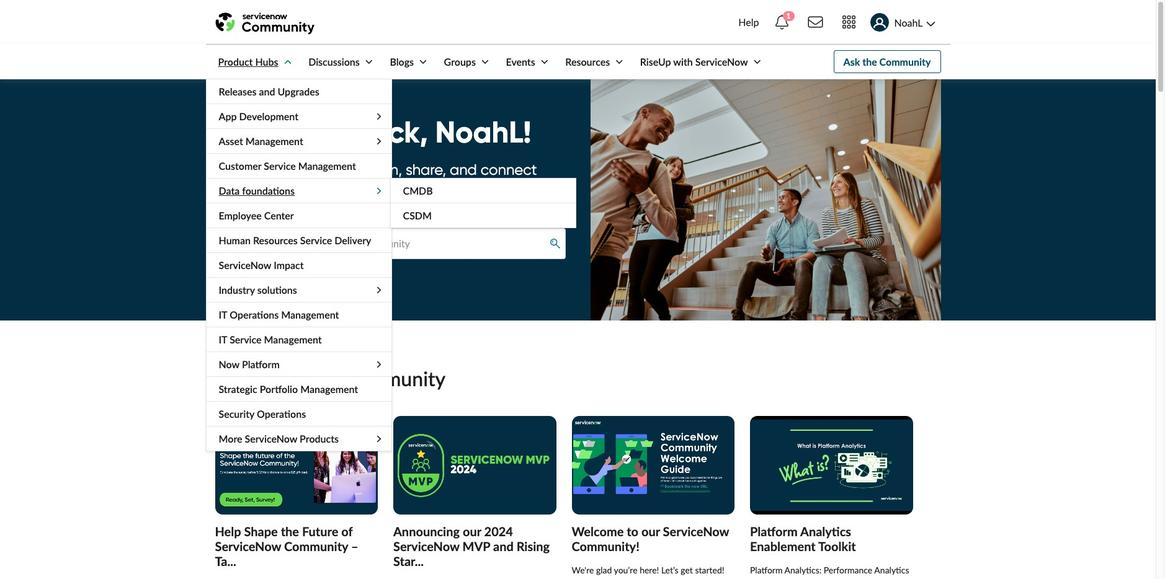 Task type: describe. For each thing, give the bounding box(es) containing it.
menu for data foundations
[[390, 178, 576, 228]]

not
[[372, 183, 394, 201]]

it for it service management
[[219, 334, 227, 346]]

platform analytics enablement toolkit link
[[751, 524, 857, 554]]

the inside help shape the future of servicenow community – ta...
[[281, 524, 299, 539]]

announcing
[[394, 524, 460, 539]]

delivery
[[335, 235, 372, 246]]

2024
[[485, 524, 513, 539]]

thrive,
[[320, 161, 361, 179]]

products
[[300, 433, 339, 445]]

discussions link
[[296, 45, 375, 79]]

strategic portfolio management link
[[206, 377, 391, 402]]

ask the community
[[844, 56, 931, 68]]

noahl
[[895, 17, 923, 28]]

you're
[[215, 161, 255, 179]]

here!
[[640, 565, 659, 576]]

help shape the future of servicenow community – take our survey! image
[[215, 416, 378, 515]]

platform analytics: performance analytics
[[751, 565, 910, 580]]

what's new in community
[[215, 367, 446, 391]]

center
[[264, 210, 294, 222]]

employee center link
[[206, 204, 391, 228]]

customer
[[219, 160, 262, 172]]

announcing our 2024 servicenow mvp and rising star awardees image
[[394, 416, 557, 515]]

app development
[[219, 111, 299, 122]]

portfolio
[[260, 384, 298, 395]]

welcome to our servicenow community! image
[[572, 416, 735, 515]]

human
[[219, 235, 251, 246]]

csdm link
[[391, 204, 576, 228]]

alone.
[[398, 183, 439, 201]]

what's
[[215, 367, 276, 391]]

you're
[[328, 183, 368, 201]]

it operations management
[[219, 309, 339, 321]]

now platform link
[[206, 353, 391, 377]]

0 vertical spatial community
[[880, 56, 931, 68]]

csdm
[[403, 210, 432, 222]]

back,
[[351, 113, 428, 151]]

–
[[351, 539, 359, 554]]

help for help shape the future of servicenow community – ta...
[[215, 524, 241, 539]]

welcome to our servicenow community! link
[[572, 524, 730, 554]]

resources inside menu
[[253, 235, 298, 246]]

security operations link
[[206, 402, 391, 426]]

servicenow inside "announcing our 2024 servicenow mvp and rising star..."
[[394, 539, 460, 554]]

help for help
[[739, 16, 760, 28]]

community inside help shape the future of servicenow community – ta...
[[284, 539, 348, 554]]

Search text field
[[304, 229, 566, 259]]

servicenow inside the welcome to our servicenow community!
[[663, 524, 730, 539]]

glad
[[597, 565, 612, 576]]

it for it operations management
[[219, 309, 227, 321]]

performance
[[824, 565, 873, 576]]

service for it service management
[[230, 334, 262, 346]]

to inside you're ready to thrive, learn, share, and connect with others. and you're not alone.
[[302, 161, 316, 179]]

employee
[[219, 210, 262, 222]]

foundations
[[242, 185, 295, 197]]

releases and upgrades link
[[206, 79, 391, 104]]

industry
[[219, 284, 255, 296]]

blogs
[[390, 56, 414, 68]]

of
[[342, 524, 353, 539]]

noahl!
[[436, 113, 532, 151]]

data foundations link
[[206, 179, 391, 203]]

servicenow inside help shape the future of servicenow community – ta...
[[215, 539, 281, 554]]

the inside ask the community link
[[863, 56, 878, 68]]

started!
[[696, 565, 725, 576]]

toolkit
[[819, 539, 857, 554]]

and inside "announcing our 2024 servicenow mvp and rising star..."
[[494, 539, 514, 554]]

more
[[219, 433, 242, 445]]

our inside "announcing our 2024 servicenow mvp and rising star..."
[[463, 524, 482, 539]]

platform for platform analytics enablement toolkit
[[751, 524, 798, 539]]

discussions
[[309, 56, 360, 68]]

welcome for welcome to our servicenow community!
[[572, 524, 624, 539]]

security operations
[[219, 408, 306, 420]]

operations for security
[[257, 408, 306, 420]]

announcing our 2024 servicenow mvp and rising star...
[[394, 524, 550, 569]]

management for customer service management
[[298, 160, 356, 172]]

menu for product hubs
[[206, 79, 576, 452]]

app
[[219, 111, 237, 122]]

service for customer service management
[[264, 160, 296, 172]]

events link
[[494, 45, 551, 79]]

more servicenow products
[[219, 433, 339, 445]]

industry solutions
[[219, 284, 297, 296]]

2 horizontal spatial service
[[300, 235, 332, 246]]

our inside the welcome to our servicenow community!
[[642, 524, 660, 539]]

strategic portfolio management
[[219, 384, 358, 395]]

upgrades
[[278, 86, 320, 97]]

to inside the welcome to our servicenow community!
[[627, 524, 639, 539]]

new
[[281, 367, 318, 391]]

product hubs
[[218, 56, 278, 68]]

menu bar containing product hubs
[[206, 45, 764, 452]]

ready
[[259, 161, 298, 179]]

riseup
[[641, 56, 671, 68]]

you're
[[614, 565, 638, 576]]

community!
[[572, 539, 640, 554]]

connect
[[481, 161, 537, 179]]

asset
[[219, 135, 243, 147]]

platform analytics enablement toolkit
[[751, 524, 857, 554]]



Task type: locate. For each thing, give the bounding box(es) containing it.
management down it operations management link
[[264, 334, 322, 346]]

0 vertical spatial it
[[219, 309, 227, 321]]

1 vertical spatial service
[[300, 235, 332, 246]]

ask
[[844, 56, 861, 68]]

0 horizontal spatial analytics
[[801, 524, 852, 539]]

and inside you're ready to thrive, learn, share, and connect with others. and you're not alone.
[[450, 161, 477, 179]]

2 it from the top
[[219, 334, 227, 346]]

and up development
[[259, 86, 275, 97]]

1 vertical spatial welcome
[[572, 524, 624, 539]]

service up foundations
[[264, 160, 296, 172]]

management for strategic portfolio management
[[301, 384, 358, 395]]

hubs
[[255, 56, 278, 68]]

0 vertical spatial welcome
[[215, 113, 344, 151]]

and right share,
[[450, 161, 477, 179]]

1 vertical spatial community
[[344, 367, 446, 391]]

menu bar
[[206, 45, 764, 452]]

management for it operations management
[[281, 309, 339, 321]]

app development link
[[206, 104, 391, 129]]

0 vertical spatial analytics
[[801, 524, 852, 539]]

1 horizontal spatial to
[[627, 524, 639, 539]]

human resources service delivery
[[219, 235, 372, 246]]

operations
[[230, 309, 279, 321], [257, 408, 306, 420]]

servicenow impact link
[[206, 253, 391, 277]]

employee center
[[219, 210, 294, 222]]

0 horizontal spatial help
[[215, 524, 241, 539]]

1 horizontal spatial the
[[863, 56, 878, 68]]

platform up the analytics: on the bottom right of the page
[[751, 524, 798, 539]]

and inside releases and upgrades link
[[259, 86, 275, 97]]

help shape the future of servicenow community – ta... link
[[215, 524, 359, 569]]

1 horizontal spatial help
[[739, 16, 760, 28]]

0 vertical spatial platform
[[242, 359, 280, 371]]

learn,
[[364, 161, 402, 179]]

1 horizontal spatial welcome
[[572, 524, 624, 539]]

get
[[681, 565, 693, 576]]

menu
[[206, 79, 576, 452], [390, 178, 576, 228]]

1 horizontal spatial and
[[450, 161, 477, 179]]

platform inside platform analytics enablement toolkit
[[751, 524, 798, 539]]

you're ready to thrive, learn, share, and connect with others. and you're not alone.
[[215, 161, 537, 201]]

menu containing releases and upgrades
[[206, 79, 576, 452]]

operations down the industry solutions
[[230, 309, 279, 321]]

operations down portfolio in the bottom left of the page
[[257, 408, 306, 420]]

rising
[[517, 539, 550, 554]]

1 vertical spatial with
[[215, 183, 244, 201]]

welcome inside the welcome to our servicenow community!
[[572, 524, 624, 539]]

with inside menu bar
[[674, 56, 693, 68]]

0 vertical spatial service
[[264, 160, 296, 172]]

1 horizontal spatial resources
[[566, 56, 610, 68]]

1 vertical spatial help
[[215, 524, 241, 539]]

0 vertical spatial with
[[674, 56, 693, 68]]

servicenow
[[696, 56, 748, 68], [219, 259, 271, 271], [245, 433, 297, 445], [663, 524, 730, 539], [215, 539, 281, 554], [394, 539, 460, 554]]

platform down enablement
[[751, 565, 783, 576]]

now
[[219, 359, 240, 371]]

0 horizontal spatial the
[[281, 524, 299, 539]]

security
[[219, 408, 255, 420]]

0 horizontal spatial welcome
[[215, 113, 344, 151]]

with inside you're ready to thrive, learn, share, and connect with others. and you're not alone.
[[215, 183, 244, 201]]

analytics
[[801, 524, 852, 539], [875, 565, 910, 576]]

with
[[674, 56, 693, 68], [215, 183, 244, 201]]

1 vertical spatial operations
[[257, 408, 306, 420]]

mvp
[[463, 539, 491, 554]]

0 horizontal spatial with
[[215, 183, 244, 201]]

it operations management link
[[206, 303, 391, 327]]

future
[[302, 524, 339, 539]]

asset management
[[219, 135, 303, 147]]

menu inside menu
[[390, 178, 576, 228]]

menu containing cmdb
[[390, 178, 576, 228]]

to
[[302, 161, 316, 179], [627, 524, 639, 539]]

2 horizontal spatial and
[[494, 539, 514, 554]]

resources
[[566, 56, 610, 68], [253, 235, 298, 246]]

industry solutions link
[[206, 278, 391, 302]]

analytics up platform analytics: performance analytics
[[801, 524, 852, 539]]

1 vertical spatial and
[[450, 161, 477, 179]]

it service management link
[[206, 328, 391, 352]]

human resources service delivery link
[[206, 228, 391, 253]]

None submit
[[546, 235, 565, 253]]

enablement
[[751, 539, 816, 554]]

product hubs link
[[206, 45, 294, 79]]

in
[[323, 367, 339, 391]]

platform inside menu
[[242, 359, 280, 371]]

analytics inside platform analytics enablement toolkit
[[801, 524, 852, 539]]

platform analytics enablement toolkit image
[[751, 416, 913, 515]]

help inside help shape the future of servicenow community – ta...
[[215, 524, 241, 539]]

operations for it
[[230, 309, 279, 321]]

2 vertical spatial and
[[494, 539, 514, 554]]

platform for platform analytics: performance analytics
[[751, 565, 783, 576]]

platform inside platform analytics: performance analytics
[[751, 565, 783, 576]]

1 vertical spatial the
[[281, 524, 299, 539]]

0 horizontal spatial service
[[230, 334, 262, 346]]

analytics right performance
[[875, 565, 910, 576]]

share,
[[406, 161, 446, 179]]

2 vertical spatial platform
[[751, 565, 783, 576]]

service up now platform
[[230, 334, 262, 346]]

star...
[[394, 554, 424, 569]]

0 vertical spatial to
[[302, 161, 316, 179]]

events
[[506, 56, 536, 68]]

1 vertical spatial analytics
[[875, 565, 910, 576]]

data foundations
[[219, 185, 295, 197]]

and
[[259, 86, 275, 97], [450, 161, 477, 179], [494, 539, 514, 554]]

announcing our 2024 servicenow mvp and rising star... link
[[394, 524, 550, 569]]

help
[[739, 16, 760, 28], [215, 524, 241, 539]]

2 vertical spatial community
[[284, 539, 348, 554]]

cmdb
[[403, 185, 433, 197]]

1 vertical spatial to
[[627, 524, 639, 539]]

product
[[218, 56, 253, 68]]

it
[[219, 309, 227, 321], [219, 334, 227, 346]]

releases and upgrades
[[219, 86, 320, 97]]

groups
[[444, 56, 476, 68]]

2 vertical spatial service
[[230, 334, 262, 346]]

noahl button
[[866, 5, 941, 39]]

help left the 1
[[739, 16, 760, 28]]

groups link
[[432, 45, 492, 79]]

community
[[880, 56, 931, 68], [344, 367, 446, 391], [284, 539, 348, 554]]

noahl image
[[871, 13, 889, 32]]

releases
[[219, 86, 257, 97]]

1 it from the top
[[219, 309, 227, 321]]

shape
[[244, 524, 278, 539]]

with down you're
[[215, 183, 244, 201]]

management up and
[[298, 160, 356, 172]]

1 vertical spatial it
[[219, 334, 227, 346]]

blogs link
[[378, 45, 430, 79]]

and right the mvp
[[494, 539, 514, 554]]

welcome to our servicenow community!
[[572, 524, 730, 554]]

it up now
[[219, 334, 227, 346]]

to up you're
[[627, 524, 639, 539]]

help shape the future of servicenow community – ta...
[[215, 524, 359, 569]]

servicenow impact
[[219, 259, 304, 271]]

impact
[[274, 259, 304, 271]]

2 our from the left
[[642, 524, 660, 539]]

management down development
[[246, 135, 303, 147]]

our
[[463, 524, 482, 539], [642, 524, 660, 539]]

data
[[219, 185, 240, 197]]

1 horizontal spatial with
[[674, 56, 693, 68]]

help up ta...
[[215, 524, 241, 539]]

0 horizontal spatial to
[[302, 161, 316, 179]]

0 vertical spatial operations
[[230, 309, 279, 321]]

1 vertical spatial resources
[[253, 235, 298, 246]]

asset management link
[[206, 129, 391, 153]]

platform down the it service management
[[242, 359, 280, 371]]

others.
[[247, 183, 293, 201]]

strategic
[[219, 384, 257, 395]]

0 vertical spatial resources
[[566, 56, 610, 68]]

let's
[[662, 565, 679, 576]]

0 vertical spatial help
[[739, 16, 760, 28]]

our up here!
[[642, 524, 660, 539]]

0 vertical spatial the
[[863, 56, 878, 68]]

customer service management link
[[206, 154, 391, 178]]

platform
[[242, 359, 280, 371], [751, 524, 798, 539], [751, 565, 783, 576]]

help inside 'link'
[[739, 16, 760, 28]]

management up security operations link
[[301, 384, 358, 395]]

customer service management
[[219, 160, 356, 172]]

the right ask
[[863, 56, 878, 68]]

we're glad you're here! let's get started!
[[572, 565, 725, 580]]

it down industry
[[219, 309, 227, 321]]

0 vertical spatial and
[[259, 86, 275, 97]]

development
[[239, 111, 299, 122]]

cmdb link
[[391, 179, 576, 203]]

1
[[787, 11, 791, 20]]

management up it service management link
[[281, 309, 339, 321]]

1 our from the left
[[463, 524, 482, 539]]

1 horizontal spatial analytics
[[875, 565, 910, 576]]

with right riseup
[[674, 56, 693, 68]]

it service management
[[219, 334, 322, 346]]

riseup with servicenow
[[641, 56, 748, 68]]

our left 2024 on the left bottom
[[463, 524, 482, 539]]

ask the community link
[[834, 50, 941, 73]]

welcome back, noahl!
[[215, 113, 532, 151]]

service up servicenow impact link
[[300, 235, 332, 246]]

1 horizontal spatial our
[[642, 524, 660, 539]]

analytics:
[[785, 565, 822, 576]]

0 horizontal spatial and
[[259, 86, 275, 97]]

analytics inside platform analytics: performance analytics
[[875, 565, 910, 576]]

the right shape
[[281, 524, 299, 539]]

1 horizontal spatial service
[[264, 160, 296, 172]]

management for it service management
[[264, 334, 322, 346]]

to up and
[[302, 161, 316, 179]]

0 horizontal spatial our
[[463, 524, 482, 539]]

resources link
[[553, 45, 626, 79]]

0 horizontal spatial resources
[[253, 235, 298, 246]]

riseup with servicenow link
[[628, 45, 764, 79]]

we're
[[572, 565, 594, 576]]

1 vertical spatial platform
[[751, 524, 798, 539]]

welcome for welcome back, noahl!
[[215, 113, 344, 151]]



Task type: vqa. For each thing, say whether or not it's contained in the screenshot.
and in the Announcing our 2024 ServiceNow MVP and Rising Star...
yes



